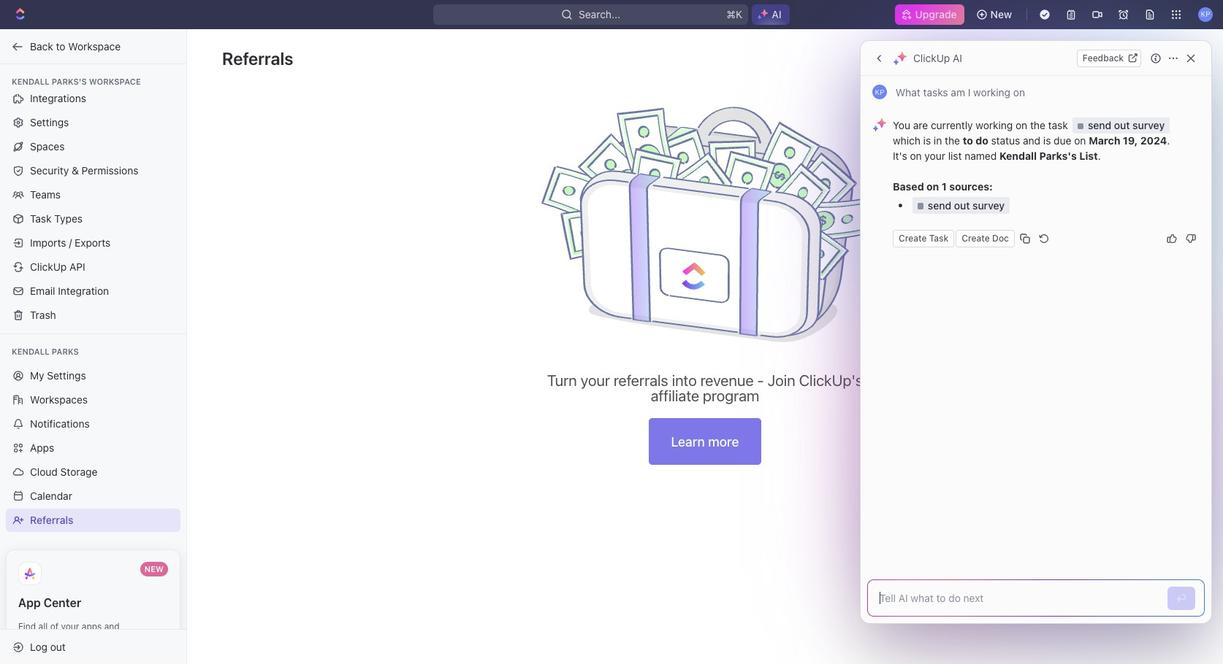 Task type: describe. For each thing, give the bounding box(es) containing it.
trash
[[30, 309, 56, 321]]

turn your referrals into revenue - join clickup's affiliate program
[[547, 372, 863, 405]]

kendall parks's workspace
[[12, 77, 141, 86]]

1 vertical spatial to
[[963, 134, 973, 147]]

calendar link
[[6, 485, 180, 509]]

kendall for kendall parks
[[12, 347, 49, 356]]

parks's for workspace
[[52, 77, 87, 86]]

0 horizontal spatial task
[[30, 212, 52, 225]]

which
[[893, 134, 921, 147]]

new
[[96, 635, 113, 646]]

1 vertical spatial working
[[976, 119, 1013, 132]]

create for create doc
[[962, 233, 990, 244]]

into
[[672, 372, 697, 389]]

1 vertical spatial .
[[1098, 150, 1101, 162]]

on inside . it's on your list named
[[910, 150, 922, 162]]

program
[[703, 387, 759, 405]]

0 vertical spatial working
[[973, 86, 1011, 99]]

. it's on your list named
[[893, 134, 1173, 162]]

integrations link
[[6, 87, 180, 110]]

to inside button
[[56, 40, 65, 52]]

create doc
[[962, 233, 1009, 244]]

kendall for kendall parks's list .
[[1000, 150, 1037, 162]]

are
[[913, 119, 928, 132]]

clickup api
[[30, 260, 85, 273]]

you are currently working on the task
[[893, 119, 1071, 132]]

my settings link
[[6, 365, 180, 388]]

clickup for clickup ai
[[913, 52, 950, 64]]

based
[[893, 180, 924, 193]]

parks
[[52, 347, 79, 356]]

workspace for kendall parks's workspace
[[89, 77, 141, 86]]

all
[[38, 622, 48, 633]]

cloud
[[30, 466, 58, 479]]

apps
[[82, 622, 102, 633]]

your for . it's on your list named
[[925, 150, 945, 162]]

find
[[18, 622, 36, 633]]

spaces
[[30, 140, 65, 152]]

apps
[[30, 442, 54, 454]]

email
[[30, 285, 55, 297]]

workspaces
[[30, 394, 88, 406]]

Tell AI what to do next text field
[[880, 591, 1157, 606]]

imports
[[30, 236, 66, 249]]

kendall parks's list .
[[1000, 150, 1101, 162]]

permissions
[[82, 164, 138, 176]]

feedback
[[1083, 52, 1124, 63]]

referrals
[[614, 372, 668, 389]]

0 vertical spatial and
[[1023, 134, 1041, 147]]

do
[[976, 134, 988, 147]]

trash link
[[6, 304, 180, 327]]

19,
[[1123, 134, 1138, 147]]

teams link
[[6, 183, 180, 206]]

you
[[893, 119, 910, 132]]

kp inside dropdown button
[[1201, 10, 1210, 18]]

integration
[[58, 285, 109, 297]]

create doc button
[[956, 230, 1015, 248]]

your for find all of your apps and integrations in our new app center!
[[61, 622, 79, 633]]

task inside button
[[929, 233, 949, 244]]

in inside the which is in the
[[934, 134, 942, 147]]

upgrade
[[915, 8, 957, 20]]

integrations
[[30, 92, 86, 104]]

1 vertical spatial ai
[[953, 52, 962, 64]]

/
[[69, 236, 72, 249]]

create task button
[[893, 230, 954, 248]]

clickup for clickup api
[[30, 260, 67, 273]]

notifications
[[30, 418, 90, 430]]

cloud storage
[[30, 466, 97, 479]]

storage
[[60, 466, 97, 479]]

email integration
[[30, 285, 109, 297]]

status
[[991, 134, 1020, 147]]

apps link
[[6, 437, 180, 460]]

kendall for kendall parks's workspace
[[12, 77, 49, 86]]

new inside button
[[991, 8, 1012, 20]]

create task
[[899, 233, 949, 244]]

feedback button
[[1077, 49, 1141, 67]]

find all of your apps and integrations in our new app center!
[[18, 622, 165, 646]]

log out
[[30, 641, 66, 654]]

it's
[[893, 150, 907, 162]]

email integration link
[[6, 279, 180, 303]]

clickup's
[[799, 372, 863, 389]]

tasks
[[923, 86, 948, 99]]

parks's for list
[[1039, 150, 1077, 162]]

what
[[896, 86, 921, 99]]

learn
[[671, 435, 705, 450]]

learn more
[[671, 435, 739, 450]]

⏎
[[1176, 593, 1187, 605]]

-
[[757, 372, 764, 389]]

join
[[768, 372, 795, 389]]

types
[[54, 212, 83, 225]]

2024
[[1140, 134, 1167, 147]]

⌘k
[[727, 8, 743, 20]]

ai button
[[752, 4, 790, 25]]



Task type: locate. For each thing, give the bounding box(es) containing it.
log
[[30, 641, 47, 654]]

0 vertical spatial to
[[56, 40, 65, 52]]

0 vertical spatial in
[[934, 134, 942, 147]]

create inside button
[[962, 233, 990, 244]]

task
[[30, 212, 52, 225], [929, 233, 949, 244]]

0 horizontal spatial app
[[18, 597, 41, 610]]

and up kendall parks's list .
[[1023, 134, 1041, 147]]

center
[[44, 597, 81, 610]]

clickapps
[[30, 68, 77, 80]]

currently
[[931, 119, 973, 132]]

1 horizontal spatial new
[[991, 8, 1012, 20]]

my settings
[[30, 370, 86, 382]]

0 horizontal spatial to
[[56, 40, 65, 52]]

to right back
[[56, 40, 65, 52]]

0 horizontal spatial create
[[899, 233, 927, 244]]

create down based
[[899, 233, 927, 244]]

ai inside button
[[772, 8, 782, 20]]

working
[[973, 86, 1011, 99], [976, 119, 1013, 132]]

center!
[[134, 635, 165, 646]]

exports
[[75, 236, 111, 249]]

1 vertical spatial in
[[70, 635, 77, 646]]

list
[[1079, 150, 1098, 162]]

cloud storage link
[[6, 461, 180, 484]]

1 vertical spatial your
[[581, 372, 610, 389]]

1 vertical spatial new
[[144, 565, 164, 574]]

learn more link
[[649, 419, 762, 465]]

on up the which is in the on the right top of the page
[[1013, 86, 1025, 99]]

in inside find all of your apps and integrations in our new app center!
[[70, 635, 77, 646]]

your inside turn your referrals into revenue - join clickup's affiliate program
[[581, 372, 610, 389]]

0 horizontal spatial the
[[945, 134, 960, 147]]

1 horizontal spatial parks's
[[1039, 150, 1077, 162]]

. inside . it's on your list named
[[1167, 134, 1170, 147]]

notifications link
[[6, 413, 180, 436]]

is down "are"
[[923, 134, 931, 147]]

. down march
[[1098, 150, 1101, 162]]

0 vertical spatial kendall
[[12, 77, 49, 86]]

rewards graphic@2x image
[[541, 107, 869, 343]]

1 horizontal spatial the
[[1030, 119, 1046, 132]]

referrals link
[[6, 509, 180, 533]]

teams
[[30, 188, 61, 201]]

api
[[69, 260, 85, 273]]

1 vertical spatial app
[[115, 635, 132, 646]]

affiliate
[[651, 387, 699, 405]]

working up status
[[976, 119, 1013, 132]]

your right of
[[61, 622, 79, 633]]

task down teams
[[30, 212, 52, 225]]

clickup
[[913, 52, 950, 64], [30, 260, 67, 273]]

parks's
[[52, 77, 87, 86], [1039, 150, 1077, 162]]

1 vertical spatial workspace
[[89, 77, 141, 86]]

in down currently
[[934, 134, 942, 147]]

my
[[30, 370, 44, 382]]

. right 19,
[[1167, 134, 1170, 147]]

1 is from the left
[[923, 134, 931, 147]]

to left do
[[963, 134, 973, 147]]

i
[[968, 86, 971, 99]]

named
[[965, 150, 997, 162]]

parks's up integrations
[[52, 77, 87, 86]]

0 vertical spatial .
[[1167, 134, 1170, 147]]

kendall parks
[[12, 347, 79, 356]]

referrals
[[222, 48, 293, 69], [30, 514, 73, 527]]

is inside the which is in the
[[923, 134, 931, 147]]

0 horizontal spatial kp
[[875, 87, 885, 96]]

0 horizontal spatial new
[[144, 565, 164, 574]]

1 vertical spatial settings
[[47, 370, 86, 382]]

task types
[[30, 212, 83, 225]]

1 vertical spatial clickup
[[30, 260, 67, 273]]

and up new at the bottom of the page
[[104, 622, 120, 633]]

&
[[72, 164, 79, 176]]

0 horizontal spatial parks's
[[52, 77, 87, 86]]

new right upgrade
[[991, 8, 1012, 20]]

settings down parks
[[47, 370, 86, 382]]

0 vertical spatial referrals
[[222, 48, 293, 69]]

in left "our"
[[70, 635, 77, 646]]

0 horizontal spatial your
[[61, 622, 79, 633]]

1
[[942, 180, 947, 193]]

clickup api link
[[6, 255, 180, 279]]

on right it's
[[910, 150, 922, 162]]

ai up am in the right of the page
[[953, 52, 962, 64]]

back
[[30, 40, 53, 52]]

to do status and is due on march 19, 2024
[[963, 134, 1167, 147]]

clickup up tasks
[[913, 52, 950, 64]]

0 vertical spatial task
[[30, 212, 52, 225]]

workspace up clickapps link at the left top of page
[[68, 40, 121, 52]]

clickup ai
[[913, 52, 962, 64]]

1 vertical spatial the
[[945, 134, 960, 147]]

0 vertical spatial the
[[1030, 119, 1046, 132]]

2 is from the left
[[1043, 134, 1051, 147]]

security & permissions
[[30, 164, 138, 176]]

your left list
[[925, 150, 945, 162]]

1 create from the left
[[899, 233, 927, 244]]

the left task
[[1030, 119, 1046, 132]]

workspace up integrations link
[[89, 77, 141, 86]]

0 vertical spatial ai
[[772, 8, 782, 20]]

0 vertical spatial your
[[925, 150, 945, 162]]

sources:
[[949, 180, 993, 193]]

what tasks am i working on
[[893, 86, 1028, 99]]

0 horizontal spatial referrals
[[30, 514, 73, 527]]

1 horizontal spatial clickup
[[913, 52, 950, 64]]

is
[[923, 134, 931, 147], [1043, 134, 1051, 147]]

1 horizontal spatial ai
[[953, 52, 962, 64]]

settings link
[[6, 111, 180, 134]]

workspace
[[68, 40, 121, 52], [89, 77, 141, 86]]

task left 'create doc'
[[929, 233, 949, 244]]

1 horizontal spatial kp
[[1201, 10, 1210, 18]]

1 horizontal spatial is
[[1043, 134, 1051, 147]]

on up status
[[1016, 119, 1027, 132]]

0 vertical spatial clickup
[[913, 52, 950, 64]]

1 vertical spatial task
[[929, 233, 949, 244]]

working right i on the top right of the page
[[973, 86, 1011, 99]]

due
[[1054, 134, 1072, 147]]

imports / exports
[[30, 236, 111, 249]]

1 vertical spatial parks's
[[1039, 150, 1077, 162]]

1 horizontal spatial task
[[929, 233, 949, 244]]

kendall down status
[[1000, 150, 1037, 162]]

1 vertical spatial referrals
[[30, 514, 73, 527]]

0 horizontal spatial ai
[[772, 8, 782, 20]]

calendar
[[30, 490, 72, 503]]

2 vertical spatial kendall
[[12, 347, 49, 356]]

doc
[[992, 233, 1009, 244]]

0 vertical spatial settings
[[30, 116, 69, 128]]

0 vertical spatial new
[[991, 8, 1012, 20]]

0 vertical spatial kp
[[1201, 10, 1210, 18]]

your inside find all of your apps and integrations in our new app center!
[[61, 622, 79, 633]]

clickapps link
[[6, 62, 180, 86]]

create
[[899, 233, 927, 244], [962, 233, 990, 244]]

our
[[80, 635, 93, 646]]

clickup down imports
[[30, 260, 67, 273]]

app inside find all of your apps and integrations in our new app center!
[[115, 635, 132, 646]]

0 horizontal spatial .
[[1098, 150, 1101, 162]]

upgrade link
[[895, 4, 964, 25]]

settings
[[30, 116, 69, 128], [47, 370, 86, 382]]

1 horizontal spatial create
[[962, 233, 990, 244]]

kendall up integrations
[[12, 77, 49, 86]]

workspace for back to workspace
[[68, 40, 121, 52]]

1 horizontal spatial referrals
[[222, 48, 293, 69]]

0 horizontal spatial is
[[923, 134, 931, 147]]

1 horizontal spatial your
[[581, 372, 610, 389]]

spaces link
[[6, 135, 180, 158]]

more
[[708, 435, 739, 450]]

2 create from the left
[[962, 233, 990, 244]]

the down currently
[[945, 134, 960, 147]]

0 horizontal spatial clickup
[[30, 260, 67, 273]]

march
[[1089, 134, 1120, 147]]

app right new at the bottom of the page
[[115, 635, 132, 646]]

out
[[50, 641, 66, 654]]

is left the due
[[1043, 134, 1051, 147]]

app center
[[18, 597, 81, 610]]

and inside find all of your apps and integrations in our new app center!
[[104, 622, 120, 633]]

workspace inside back to workspace button
[[68, 40, 121, 52]]

1 vertical spatial kp
[[875, 87, 885, 96]]

workspaces link
[[6, 389, 180, 412]]

on left 1
[[927, 180, 939, 193]]

0 horizontal spatial in
[[70, 635, 77, 646]]

1 vertical spatial kendall
[[1000, 150, 1037, 162]]

back to workspace button
[[6, 35, 173, 58]]

the inside the which is in the
[[945, 134, 960, 147]]

your
[[925, 150, 945, 162], [581, 372, 610, 389], [61, 622, 79, 633]]

create inside button
[[899, 233, 927, 244]]

1 horizontal spatial to
[[963, 134, 973, 147]]

new up center!
[[144, 565, 164, 574]]

parks's down the due
[[1039, 150, 1077, 162]]

1 horizontal spatial app
[[115, 635, 132, 646]]

2 horizontal spatial your
[[925, 150, 945, 162]]

based on 1 sources:
[[893, 180, 993, 193]]

list
[[948, 150, 962, 162]]

your right the turn
[[581, 372, 610, 389]]

1 horizontal spatial and
[[1023, 134, 1041, 147]]

1 horizontal spatial in
[[934, 134, 942, 147]]

settings up spaces
[[30, 116, 69, 128]]

on right the due
[[1074, 134, 1086, 147]]

back to workspace
[[30, 40, 121, 52]]

0 horizontal spatial and
[[104, 622, 120, 633]]

your inside . it's on your list named
[[925, 150, 945, 162]]

kendall
[[12, 77, 49, 86], [1000, 150, 1037, 162], [12, 347, 49, 356]]

0 vertical spatial parks's
[[52, 77, 87, 86]]

2 vertical spatial your
[[61, 622, 79, 633]]

0 vertical spatial workspace
[[68, 40, 121, 52]]

1 horizontal spatial .
[[1167, 134, 1170, 147]]

app
[[18, 597, 41, 610], [115, 635, 132, 646]]

to
[[56, 40, 65, 52], [963, 134, 973, 147]]

task types link
[[6, 207, 180, 231]]

0 vertical spatial app
[[18, 597, 41, 610]]

app up the 'find'
[[18, 597, 41, 610]]

create left doc
[[962, 233, 990, 244]]

ai right ⌘k
[[772, 8, 782, 20]]

turn
[[547, 372, 577, 389]]

am
[[951, 86, 965, 99]]

search...
[[579, 8, 621, 20]]

log out button
[[6, 636, 174, 659]]

kp
[[1201, 10, 1210, 18], [875, 87, 885, 96]]

revenue
[[700, 372, 754, 389]]

create for create task
[[899, 233, 927, 244]]

1 vertical spatial and
[[104, 622, 120, 633]]

kendall up my
[[12, 347, 49, 356]]

of
[[50, 622, 59, 633]]



Task type: vqa. For each thing, say whether or not it's contained in the screenshot.
List (626) at the bottom of page
no



